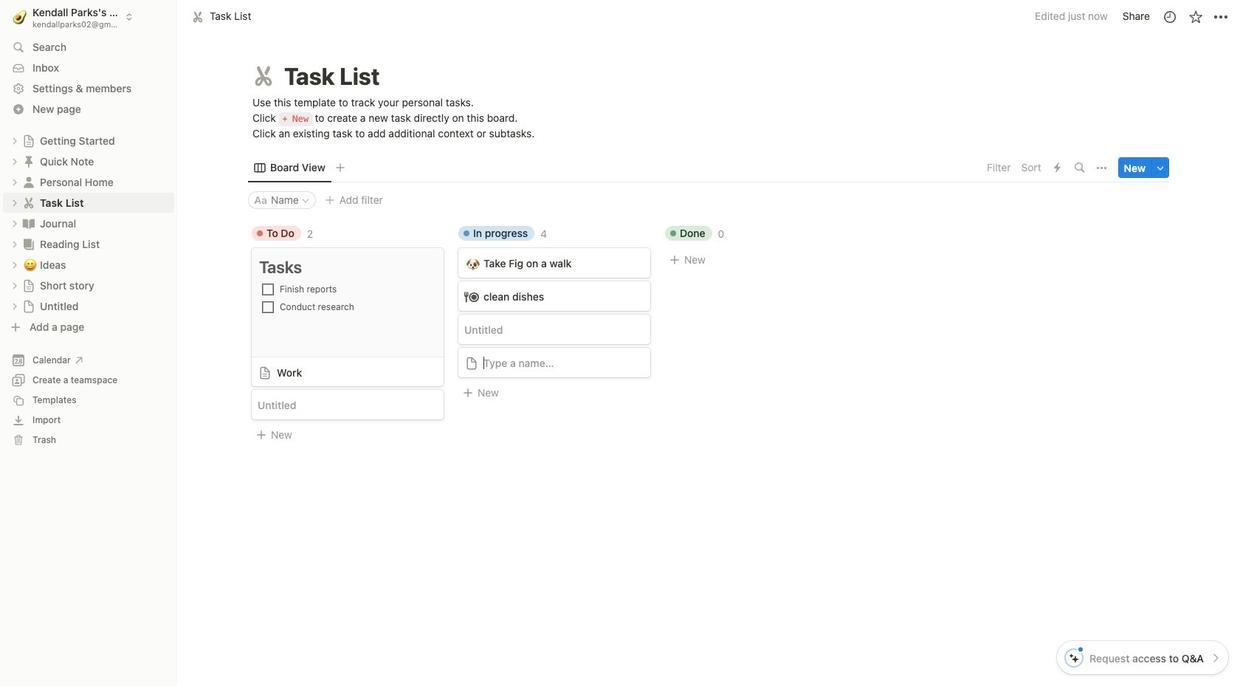 Task type: vqa. For each thing, say whether or not it's contained in the screenshot.
3rd Open image from the top of the page
yes



Task type: describe. For each thing, give the bounding box(es) containing it.
change page icon image for fourth open icon
[[21, 237, 36, 251]]

1 open image from the top
[[10, 157, 19, 166]]

favorite image
[[1189, 9, 1204, 24]]

😀 image
[[24, 256, 37, 273]]

3 open image from the top
[[10, 219, 19, 228]]

create and view automations image
[[1055, 163, 1061, 173]]

🥑 image
[[13, 8, 27, 26]]

change page icon image for sixth open icon from the top
[[22, 279, 35, 292]]

🐶 image
[[467, 255, 480, 272]]

1 open image from the top
[[10, 136, 19, 145]]

updates image
[[1163, 9, 1178, 24]]

4 open image from the top
[[10, 240, 19, 249]]

7 open image from the top
[[10, 302, 19, 311]]



Task type: locate. For each thing, give the bounding box(es) containing it.
open image
[[10, 136, 19, 145], [10, 178, 19, 186]]

open image
[[10, 157, 19, 166], [10, 198, 19, 207], [10, 219, 19, 228], [10, 240, 19, 249], [10, 260, 19, 269], [10, 281, 19, 290], [10, 302, 19, 311]]

change page icon image for third open icon
[[21, 216, 36, 231]]

change page icon image for 7th open icon from the top
[[22, 300, 35, 313]]

tab list
[[248, 153, 983, 183]]

0 vertical spatial open image
[[10, 136, 19, 145]]

5 open image from the top
[[10, 260, 19, 269]]

1 vertical spatial open image
[[10, 178, 19, 186]]

2 open image from the top
[[10, 178, 19, 186]]

change page icon image
[[250, 63, 277, 89], [22, 134, 35, 147], [21, 154, 36, 169], [21, 175, 36, 189], [21, 195, 36, 210], [21, 216, 36, 231], [21, 237, 36, 251], [22, 279, 35, 292], [22, 300, 35, 313]]

change page icon image for 6th open icon from the bottom of the page
[[21, 195, 36, 210]]

6 open image from the top
[[10, 281, 19, 290]]

change page icon image for 7th open icon from the bottom
[[21, 154, 36, 169]]

tab
[[248, 158, 331, 178]]

2 open image from the top
[[10, 198, 19, 207]]



